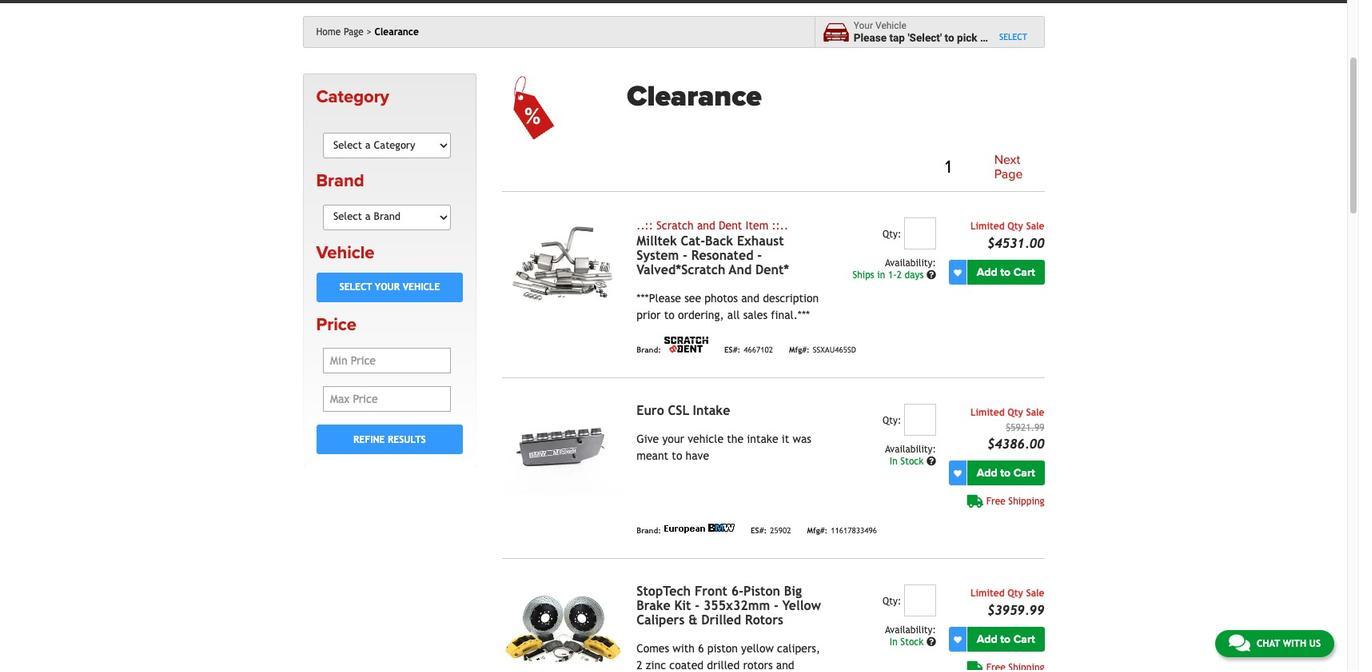 Task type: locate. For each thing, give the bounding box(es) containing it.
0 vertical spatial add to wish list image
[[954, 469, 962, 477]]

6
[[698, 643, 704, 655]]

2 add to wish list image from the top
[[954, 636, 962, 644]]

to inside ***please see photos and description prior to ordering, all sales final.***
[[665, 309, 675, 322]]

1 horizontal spatial vehicle
[[989, 31, 1024, 44]]

add right add to wish list icon
[[977, 266, 998, 279]]

1 vertical spatial add to wish list image
[[954, 636, 962, 644]]

1 horizontal spatial with
[[1284, 638, 1307, 650]]

1 vertical spatial 2
[[637, 659, 643, 670]]

0 vertical spatial your
[[375, 282, 400, 293]]

limited inside limited qty sale $5921.99 $4386.00
[[971, 407, 1005, 419]]

1 vertical spatial brand:
[[637, 526, 661, 535]]

1 vertical spatial limited
[[971, 407, 1005, 419]]

2 limited from the top
[[971, 407, 1005, 419]]

2 left the zinc on the left of page
[[637, 659, 643, 670]]

1 add to cart button from the top
[[968, 260, 1045, 285]]

limited up $3959.99
[[971, 588, 1005, 599]]

2 qty: from the top
[[883, 415, 902, 427]]

add to cart button down $4531.00
[[968, 260, 1045, 285]]

1 vertical spatial in
[[890, 637, 898, 648]]

1 add to wish list image from the top
[[954, 469, 962, 477]]

0 vertical spatial add to cart
[[977, 266, 1036, 279]]

select link
[[1000, 32, 1028, 42]]

your
[[375, 282, 400, 293], [663, 433, 685, 446]]

1 horizontal spatial clearance
[[627, 79, 762, 114]]

0 vertical spatial in stock
[[890, 456, 927, 467]]

it
[[782, 433, 790, 446]]

select right a
[[1000, 32, 1028, 42]]

0 horizontal spatial and
[[697, 219, 716, 232]]

0 vertical spatial question circle image
[[927, 271, 937, 280]]

sale up $3959.99
[[1027, 588, 1045, 599]]

qty:
[[883, 229, 902, 240], [883, 415, 902, 427], [883, 596, 902, 607]]

2 qty from the top
[[1008, 407, 1024, 419]]

1 horizontal spatial vehicle
[[403, 282, 440, 293]]

0 horizontal spatial vehicle
[[688, 433, 724, 446]]

1 vertical spatial qty:
[[883, 415, 902, 427]]

add for $4531.00
[[977, 266, 998, 279]]

sales
[[744, 309, 768, 322]]

2 vertical spatial add to cart
[[977, 633, 1036, 647]]

2 vertical spatial limited
[[971, 588, 1005, 599]]

0 horizontal spatial clearance
[[375, 26, 419, 38]]

es#: 25902
[[751, 526, 792, 535]]

mfg#: 11617833496
[[808, 526, 877, 535]]

1 vertical spatial add
[[977, 467, 998, 480]]

2 in from the top
[[890, 637, 898, 648]]

sale inside limited qty sale $5921.99 $4386.00
[[1027, 407, 1045, 419]]

0 vertical spatial and
[[697, 219, 716, 232]]

add up free
[[977, 467, 998, 480]]

cart up shipping on the right of the page
[[1014, 467, 1036, 480]]

1
[[946, 156, 952, 178]]

1 vertical spatial availability:
[[885, 444, 937, 455]]

with for comes
[[673, 643, 695, 655]]

0 horizontal spatial es#:
[[725, 346, 741, 354]]

shipping
[[1009, 496, 1045, 507]]

0 vertical spatial cart
[[1014, 266, 1036, 279]]

1 add to cart from the top
[[977, 266, 1036, 279]]

0 vertical spatial page
[[344, 26, 364, 38]]

add to cart button for $3959.99
[[968, 627, 1045, 652]]

1 vertical spatial qty
[[1008, 407, 1024, 419]]

1 vertical spatial select
[[340, 282, 372, 293]]

0 vertical spatial add to cart button
[[968, 260, 1045, 285]]

1 in stock from the top
[[890, 456, 927, 467]]

ssxau465sd
[[813, 346, 857, 354]]

1 add from the top
[[977, 266, 998, 279]]

1 vertical spatial page
[[995, 166, 1024, 182]]

1 vertical spatial sale
[[1027, 407, 1045, 419]]

0 vertical spatial mfg#:
[[790, 346, 810, 354]]

1 cart from the top
[[1014, 266, 1036, 279]]

1 availability: from the top
[[885, 258, 937, 269]]

es#: 4667102
[[725, 346, 774, 354]]

select up price
[[340, 282, 372, 293]]

with for chat
[[1284, 638, 1307, 650]]

add to wish list image
[[954, 469, 962, 477], [954, 636, 962, 644]]

es#: left 4667102 in the right bottom of the page
[[725, 346, 741, 354]]

select your vehicle
[[340, 282, 440, 293]]

calipers,
[[778, 643, 821, 655]]

0 vertical spatial brand:
[[637, 346, 661, 354]]

1 vertical spatial cart
[[1014, 467, 1036, 480]]

chat with us
[[1257, 638, 1322, 650]]

2 cart from the top
[[1014, 467, 1036, 480]]

0 vertical spatial sale
[[1027, 221, 1045, 232]]

us
[[1310, 638, 1322, 650]]

2 vertical spatial availability:
[[885, 625, 937, 636]]

prior
[[637, 309, 661, 322]]

to
[[945, 31, 955, 44], [1001, 266, 1011, 279], [665, 309, 675, 322], [672, 450, 683, 463], [1001, 467, 1011, 480], [1001, 633, 1011, 647]]

1 vertical spatial es#:
[[751, 526, 767, 535]]

add to cart button
[[968, 260, 1045, 285], [968, 461, 1045, 486], [968, 627, 1045, 652]]

0 horizontal spatial 2
[[637, 659, 643, 670]]

comes with 6 piston yellow calipers, 2 zinc coated drilled rotors an
[[637, 643, 822, 670]]

page right "1" link
[[995, 166, 1024, 182]]

0 vertical spatial limited
[[971, 221, 1005, 232]]

es#4667102 - ssxau465sd - milltek cat-back exhaust system - resonated - valved*scratch and dent* - ***please see photos and description prior to ordering, all sales final.*** - scratch & dent - audi image
[[503, 218, 624, 309]]

0 vertical spatial qty
[[1008, 221, 1024, 232]]

0 vertical spatial select
[[1000, 32, 1028, 42]]

limited inside limited qty sale $4531.00
[[971, 221, 1005, 232]]

1 vertical spatial your
[[663, 433, 685, 446]]

1 vertical spatial mfg#:
[[808, 526, 828, 535]]

final.***
[[771, 309, 811, 322]]

page
[[344, 26, 364, 38], [995, 166, 1024, 182]]

1 limited from the top
[[971, 221, 1005, 232]]

in
[[890, 456, 898, 467], [890, 637, 898, 648]]

0 horizontal spatial with
[[673, 643, 695, 655]]

3 add to cart from the top
[[977, 633, 1036, 647]]

qty inside limited qty sale $5921.99 $4386.00
[[1008, 407, 1024, 419]]

your right give on the bottom left
[[663, 433, 685, 446]]

vehicle inside 'give your vehicle the intake it was meant to have'
[[688, 433, 724, 446]]

2 add to cart button from the top
[[968, 461, 1045, 486]]

and inside scratch and dent item milltek cat-back exhaust system - resonated - valved*scratch and dent*
[[697, 219, 716, 232]]

0 horizontal spatial page
[[344, 26, 364, 38]]

select for select 'link'
[[1000, 32, 1028, 42]]

1 brand: from the top
[[637, 346, 661, 354]]

1 vertical spatial add to cart
[[977, 467, 1036, 480]]

1 vertical spatial in stock
[[890, 637, 927, 648]]

limited
[[971, 221, 1005, 232], [971, 407, 1005, 419], [971, 588, 1005, 599]]

zinc
[[646, 659, 666, 670]]

1 vertical spatial add to cart button
[[968, 461, 1045, 486]]

item
[[746, 219, 769, 232]]

2 vertical spatial add to cart button
[[968, 627, 1045, 652]]

was
[[793, 433, 812, 446]]

sale
[[1027, 221, 1045, 232], [1027, 407, 1045, 419], [1027, 588, 1045, 599]]

- right "system"
[[683, 248, 688, 263]]

2 sale from the top
[[1027, 407, 1045, 419]]

es#: left 25902
[[751, 526, 767, 535]]

1 sale from the top
[[1027, 221, 1045, 232]]

add to cart button for $4531.00
[[968, 260, 1045, 285]]

scratch
[[657, 219, 694, 232]]

add to cart button up free shipping
[[968, 461, 1045, 486]]

es#3118407 - 83.155.6700.84 - stoptech front 6-piston big brake kit - 355x32mm - yellow calipers & drilled rotors - comes with 6 piston yellow calipers, 2 zinc coated drilled rotors and stainless steel brake lines. - includes brackets and mounting bolts. - stoptech - bmw image
[[503, 585, 624, 670]]

0 horizontal spatial your
[[375, 282, 400, 293]]

add to cart up free shipping
[[977, 467, 1036, 480]]

mfg#: for ***please see photos and description prior to ordering, all sales final.***
[[790, 346, 810, 354]]

1 horizontal spatial select
[[1000, 32, 1028, 42]]

intake
[[747, 433, 779, 446]]

es#: for sales
[[725, 346, 741, 354]]

2 horizontal spatial vehicle
[[876, 20, 907, 31]]

system
[[637, 248, 679, 263]]

2 vertical spatial cart
[[1014, 633, 1036, 647]]

sale up $5921.99
[[1027, 407, 1045, 419]]

0 vertical spatial add
[[977, 266, 998, 279]]

resonated
[[692, 248, 754, 263]]

your up min price "number field" at the left bottom of page
[[375, 282, 400, 293]]

add to cart down $4531.00
[[977, 266, 1036, 279]]

qty: for give your vehicle the intake it was meant to have
[[883, 415, 902, 427]]

comments image
[[1229, 634, 1251, 653]]

1 qty from the top
[[1008, 221, 1024, 232]]

brand:
[[637, 346, 661, 354], [637, 526, 661, 535]]

'select'
[[908, 31, 942, 44]]

0 vertical spatial in
[[890, 456, 898, 467]]

qty inside limited qty sale $4531.00
[[1008, 221, 1024, 232]]

1 question circle image from the top
[[927, 271, 937, 280]]

3 limited from the top
[[971, 588, 1005, 599]]

question circle image
[[927, 271, 937, 280], [927, 457, 937, 467]]

2 vertical spatial vehicle
[[403, 282, 440, 293]]

2 add from the top
[[977, 467, 998, 480]]

with left us
[[1284, 638, 1307, 650]]

0 vertical spatial clearance
[[375, 26, 419, 38]]

2 question circle image from the top
[[927, 457, 937, 467]]

select
[[1000, 32, 1028, 42], [340, 282, 372, 293]]

3 add from the top
[[977, 633, 998, 647]]

paginated product list navigation navigation
[[627, 150, 1045, 185]]

cart down $4531.00
[[1014, 266, 1036, 279]]

0 vertical spatial es#:
[[725, 346, 741, 354]]

1 in from the top
[[890, 456, 898, 467]]

$3959.99
[[988, 603, 1045, 619]]

give
[[637, 433, 659, 446]]

vehicle up 'have' at the right
[[688, 433, 724, 446]]

2
[[897, 270, 902, 281], [637, 659, 643, 670]]

stoptech
[[637, 584, 691, 599]]

with up coated
[[673, 643, 695, 655]]

to left pick
[[945, 31, 955, 44]]

qty up $4531.00
[[1008, 221, 1024, 232]]

question circle image for ***please see photos and description prior to ordering, all sales final.***
[[927, 271, 937, 280]]

1 qty: from the top
[[883, 229, 902, 240]]

-
[[683, 248, 688, 263], [758, 248, 762, 263], [695, 599, 700, 614], [774, 599, 779, 614]]

qty up $5921.99
[[1008, 407, 1024, 419]]

front
[[695, 584, 728, 599]]

sale for $5921.99
[[1027, 407, 1045, 419]]

vehicle
[[989, 31, 1024, 44], [688, 433, 724, 446]]

0 horizontal spatial select
[[340, 282, 372, 293]]

add to cart button down $3959.99
[[968, 627, 1045, 652]]

refine results link
[[316, 425, 463, 455]]

2 availability: from the top
[[885, 444, 937, 455]]

0 vertical spatial vehicle
[[989, 31, 1024, 44]]

and up back
[[697, 219, 716, 232]]

page right home
[[344, 26, 364, 38]]

cart down $3959.99
[[1014, 633, 1036, 647]]

2 vertical spatial sale
[[1027, 588, 1045, 599]]

1 vertical spatial stock
[[901, 637, 924, 648]]

mfg#: left ssxau465sd
[[790, 346, 810, 354]]

your inside 'give your vehicle the intake it was meant to have'
[[663, 433, 685, 446]]

cat-
[[681, 234, 706, 249]]

chat with us link
[[1216, 630, 1335, 658]]

brand: down prior in the top left of the page
[[637, 346, 661, 354]]

stock
[[901, 456, 924, 467], [901, 637, 924, 648]]

0 vertical spatial availability:
[[885, 258, 937, 269]]

home page link
[[316, 26, 372, 38]]

availability:
[[885, 258, 937, 269], [885, 444, 937, 455], [885, 625, 937, 636]]

1-
[[889, 270, 897, 281]]

exhaust
[[737, 234, 784, 249]]

sale inside limited qty sale $4531.00
[[1027, 221, 1045, 232]]

3 cart from the top
[[1014, 633, 1036, 647]]

vehicle right a
[[989, 31, 1024, 44]]

3 qty from the top
[[1008, 588, 1024, 599]]

1 vertical spatial vehicle
[[316, 242, 375, 263]]

limited inside limited qty sale $3959.99
[[971, 588, 1005, 599]]

ships in 1-2 days
[[853, 270, 927, 281]]

mfg#: ssxau465sd
[[790, 346, 857, 354]]

1 vertical spatial and
[[742, 292, 760, 305]]

piston
[[744, 584, 781, 599]]

and up sales
[[742, 292, 760, 305]]

1 vertical spatial clearance
[[627, 79, 762, 114]]

csl
[[668, 403, 690, 419]]

to down ***please
[[665, 309, 675, 322]]

brand: left genuine european bmw - corporate logo
[[637, 526, 661, 535]]

3 sale from the top
[[1027, 588, 1045, 599]]

mfg#: left 11617833496
[[808, 526, 828, 535]]

1 horizontal spatial 2
[[897, 270, 902, 281]]

genuine european bmw - corporate logo image
[[665, 524, 735, 534]]

page inside paginated product list navigation navigation
[[995, 166, 1024, 182]]

2 vertical spatial qty
[[1008, 588, 1024, 599]]

add down $3959.99
[[977, 633, 998, 647]]

add
[[977, 266, 998, 279], [977, 467, 998, 480], [977, 633, 998, 647]]

qty inside limited qty sale $3959.99
[[1008, 588, 1024, 599]]

and
[[729, 263, 752, 278]]

2 vertical spatial add
[[977, 633, 998, 647]]

add for $3959.99
[[977, 633, 998, 647]]

limited up $4386.00
[[971, 407, 1005, 419]]

None number field
[[905, 218, 937, 250], [905, 404, 937, 436], [905, 585, 937, 617], [905, 218, 937, 250], [905, 404, 937, 436], [905, 585, 937, 617]]

limited up $4531.00
[[971, 221, 1005, 232]]

1 vertical spatial vehicle
[[688, 433, 724, 446]]

0 vertical spatial stock
[[901, 456, 924, 467]]

1 horizontal spatial page
[[995, 166, 1024, 182]]

1 horizontal spatial es#:
[[751, 526, 767, 535]]

to left 'have' at the right
[[672, 450, 683, 463]]

page for home
[[344, 26, 364, 38]]

with inside comes with 6 piston yellow calipers, 2 zinc coated drilled rotors an
[[673, 643, 695, 655]]

add to cart down $3959.99
[[977, 633, 1036, 647]]

0 vertical spatial qty:
[[883, 229, 902, 240]]

1 vertical spatial question circle image
[[927, 457, 937, 467]]

milltek
[[637, 234, 677, 249]]

qty for $3959.99
[[1008, 588, 1024, 599]]

home page
[[316, 26, 364, 38]]

limited qty sale $3959.99
[[971, 588, 1045, 619]]

1 horizontal spatial and
[[742, 292, 760, 305]]

sale up $4531.00
[[1027, 221, 1045, 232]]

2 left days
[[897, 270, 902, 281]]

add to cart
[[977, 266, 1036, 279], [977, 467, 1036, 480], [977, 633, 1036, 647]]

2 brand: from the top
[[637, 526, 661, 535]]

1 horizontal spatial your
[[663, 433, 685, 446]]

3 add to cart button from the top
[[968, 627, 1045, 652]]

drilled
[[707, 659, 740, 670]]

vehicle inside your vehicle please tap 'select' to pick a vehicle
[[989, 31, 1024, 44]]

2 stock from the top
[[901, 637, 924, 648]]

qty up $3959.99
[[1008, 588, 1024, 599]]

0 vertical spatial vehicle
[[876, 20, 907, 31]]

2 vertical spatial qty:
[[883, 596, 902, 607]]

sale inside limited qty sale $3959.99
[[1027, 588, 1045, 599]]



Task type: vqa. For each thing, say whether or not it's contained in the screenshot.
the Terms in ECS Tuning offers its customers mobile alerts regarding sales, new product releases, promotions,                   event information and cart reminders by SMS message (the "Service") on 26979. By participating in                   the Service, you are agreeing to these Terms and to the
no



Task type: describe. For each thing, give the bounding box(es) containing it.
your vehicle please tap 'select' to pick a vehicle
[[854, 20, 1024, 44]]

brake
[[637, 599, 671, 614]]

meant
[[637, 450, 669, 463]]

$4386.00
[[988, 437, 1045, 452]]

brand: for give your vehicle the intake it was meant to have
[[637, 526, 661, 535]]

dent
[[719, 219, 743, 232]]

select for select your vehicle
[[340, 282, 372, 293]]

rotors
[[744, 659, 773, 670]]

Max Price number field
[[323, 387, 451, 412]]

qty for $4531.00
[[1008, 221, 1024, 232]]

refine
[[354, 434, 385, 445]]

qty for $5921.99
[[1008, 407, 1024, 419]]

limited qty sale $4531.00
[[971, 221, 1045, 251]]

page for next
[[995, 166, 1024, 182]]

- right the kit
[[695, 599, 700, 614]]

scratch & dent - corporate logo image
[[665, 337, 709, 353]]

big
[[785, 584, 802, 599]]

kit
[[675, 599, 692, 614]]

availability: for give your vehicle the intake it was meant to have
[[885, 444, 937, 455]]

to inside 'give your vehicle the intake it was meant to have'
[[672, 450, 683, 463]]

drilled
[[702, 613, 742, 628]]

question circle image
[[927, 638, 937, 647]]

3 qty: from the top
[[883, 596, 902, 607]]

category
[[316, 86, 389, 107]]

description
[[763, 292, 819, 305]]

tap
[[890, 31, 906, 44]]

question circle image for give your vehicle the intake it was meant to have
[[927, 457, 937, 467]]

1 link
[[936, 155, 961, 181]]

es#: for have
[[751, 526, 767, 535]]

- left big
[[774, 599, 779, 614]]

free
[[987, 496, 1006, 507]]

home
[[316, 26, 341, 38]]

availability: for ***please see photos and description prior to ordering, all sales final.***
[[885, 258, 937, 269]]

355x32mm
[[704, 599, 770, 614]]

refine results
[[354, 434, 426, 445]]

intake
[[693, 403, 731, 419]]

6-
[[732, 584, 744, 599]]

milltek cat-back exhaust system - resonated - valved*scratch and dent* link
[[637, 234, 790, 278]]

euro
[[637, 403, 665, 419]]

dent*
[[756, 263, 790, 278]]

2 add to cart from the top
[[977, 467, 1036, 480]]

to down $4531.00
[[1001, 266, 1011, 279]]

price
[[316, 314, 357, 335]]

select your vehicle link
[[316, 273, 463, 302]]

yellow
[[742, 643, 774, 655]]

add to wish list image for $5921.99
[[954, 469, 962, 477]]

add to cart for $3959.99
[[977, 633, 1036, 647]]

11617833496
[[831, 526, 877, 535]]

ships
[[853, 270, 875, 281]]

es#25902 - 11617833496 - euro csl intake - give your vehicle the intake it was meant to have - genuine european bmw - bmw image
[[503, 404, 624, 495]]

free shipping
[[987, 496, 1045, 507]]

calipers
[[637, 613, 685, 628]]

chat
[[1257, 638, 1281, 650]]

days
[[905, 270, 924, 281]]

add to cart for $4531.00
[[977, 266, 1036, 279]]

a
[[981, 31, 987, 44]]

your
[[854, 20, 874, 31]]

euro csl intake link
[[637, 403, 731, 419]]

in
[[878, 270, 886, 281]]

4667102
[[744, 346, 774, 354]]

***please
[[637, 292, 682, 305]]

your for select
[[375, 282, 400, 293]]

***please see photos and description prior to ordering, all sales final.***
[[637, 292, 819, 322]]

Min Price number field
[[323, 348, 451, 374]]

sale for $4531.00
[[1027, 221, 1045, 232]]

all
[[728, 309, 740, 322]]

brand
[[316, 171, 364, 191]]

scratch and dent item milltek cat-back exhaust system - resonated - valved*scratch and dent*
[[637, 219, 790, 278]]

limited for $3959.99
[[971, 588, 1005, 599]]

$4531.00
[[988, 236, 1045, 251]]

euro csl intake
[[637, 403, 731, 419]]

have
[[686, 450, 710, 463]]

limited for $4531.00
[[971, 221, 1005, 232]]

$5921.99
[[1006, 423, 1045, 434]]

cart for $4531.00
[[1014, 266, 1036, 279]]

2 in stock from the top
[[890, 637, 927, 648]]

to down $3959.99
[[1001, 633, 1011, 647]]

pick
[[958, 31, 978, 44]]

limited for $5921.99
[[971, 407, 1005, 419]]

25902
[[771, 526, 792, 535]]

3 availability: from the top
[[885, 625, 937, 636]]

limited qty sale $5921.99 $4386.00
[[971, 407, 1045, 452]]

vehicle inside your vehicle please tap 'select' to pick a vehicle
[[876, 20, 907, 31]]

valved*scratch
[[637, 263, 726, 278]]

brand: for ***please see photos and description prior to ordering, all sales final.***
[[637, 346, 661, 354]]

cart for $3959.99
[[1014, 633, 1036, 647]]

0 vertical spatial 2
[[897, 270, 902, 281]]

0 horizontal spatial vehicle
[[316, 242, 375, 263]]

2 inside comes with 6 piston yellow calipers, 2 zinc coated drilled rotors an
[[637, 659, 643, 670]]

see
[[685, 292, 702, 305]]

to up free
[[1001, 467, 1011, 480]]

your for give
[[663, 433, 685, 446]]

and inside ***please see photos and description prior to ordering, all sales final.***
[[742, 292, 760, 305]]

to inside your vehicle please tap 'select' to pick a vehicle
[[945, 31, 955, 44]]

rotors
[[745, 613, 784, 628]]

stoptech front 6-piston big brake kit - 355x32mm - yellow calipers & drilled rotors
[[637, 584, 822, 628]]

add to wish list image
[[954, 269, 962, 277]]

1 stock from the top
[[901, 456, 924, 467]]

qty: for ***please see photos and description prior to ordering, all sales final.***
[[883, 229, 902, 240]]

sale for $3959.99
[[1027, 588, 1045, 599]]

- right and on the top right of the page
[[758, 248, 762, 263]]

photos
[[705, 292, 738, 305]]

please
[[854, 31, 887, 44]]

back
[[706, 234, 734, 249]]

coated
[[670, 659, 704, 670]]

give your vehicle the intake it was meant to have
[[637, 433, 812, 463]]

ordering,
[[678, 309, 724, 322]]

results
[[388, 434, 426, 445]]

comes
[[637, 643, 670, 655]]

add to wish list image for $3959.99
[[954, 636, 962, 644]]

the
[[727, 433, 744, 446]]

mfg#: for give your vehicle the intake it was meant to have
[[808, 526, 828, 535]]

piston
[[708, 643, 738, 655]]

stoptech front 6-piston big brake kit - 355x32mm - yellow calipers & drilled rotors link
[[637, 584, 822, 628]]

&
[[689, 613, 698, 628]]



